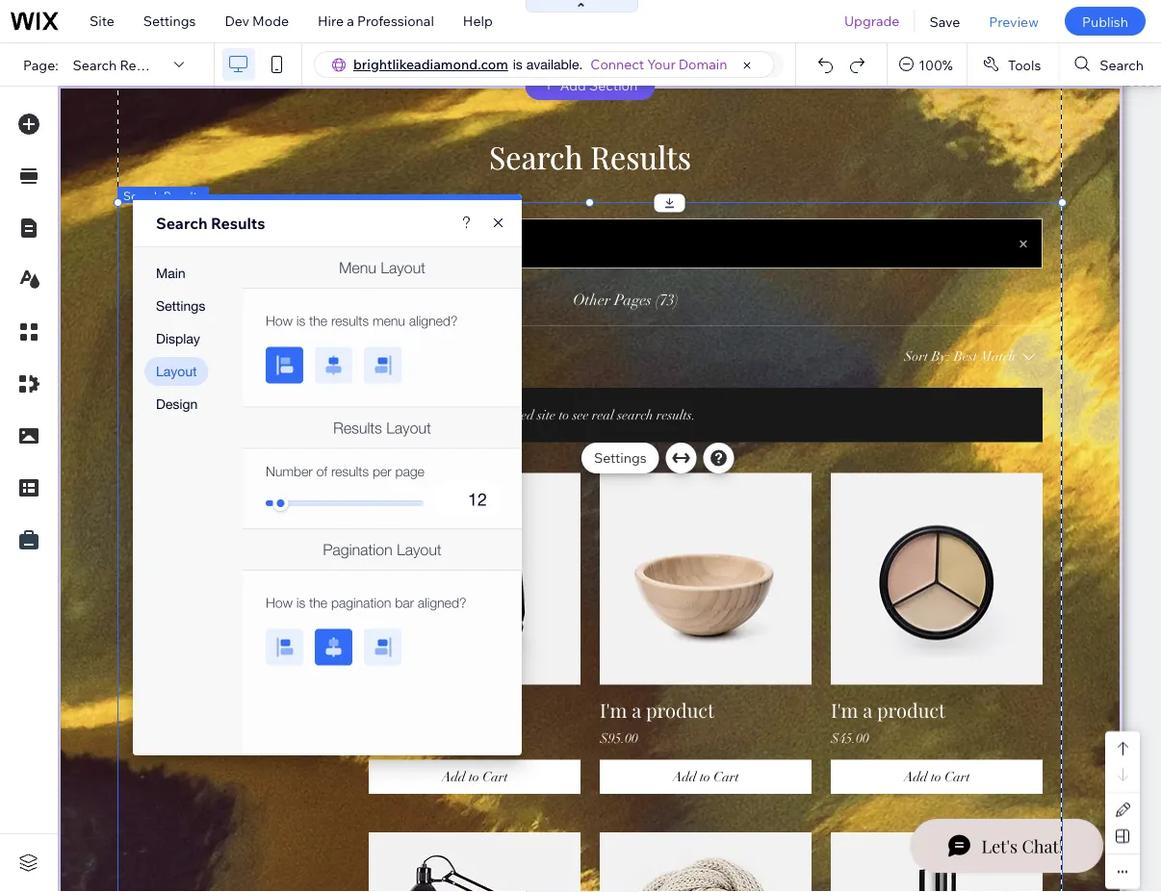 Task type: locate. For each thing, give the bounding box(es) containing it.
2 vertical spatial search results
[[156, 214, 265, 233]]

mode
[[252, 13, 289, 29]]

connect
[[590, 56, 644, 73]]

0 vertical spatial settings
[[143, 13, 196, 29]]

help
[[463, 13, 493, 29]]

search
[[73, 56, 117, 73], [1100, 56, 1144, 73], [123, 188, 161, 203], [156, 214, 207, 233]]

0 horizontal spatial settings
[[143, 13, 196, 29]]

your
[[647, 56, 676, 73]]

available.
[[526, 56, 583, 72]]

1 vertical spatial search results
[[123, 188, 203, 203]]

save
[[929, 13, 960, 30]]

a
[[347, 13, 354, 29]]

publish button
[[1065, 7, 1146, 36]]

brightlikeadiamond.com
[[353, 56, 508, 73]]

tools
[[1008, 56, 1041, 73]]

results
[[120, 56, 166, 73], [164, 188, 203, 203], [211, 214, 265, 233]]

1 vertical spatial settings
[[594, 450, 647, 466]]

settings
[[143, 13, 196, 29], [594, 450, 647, 466]]

search inside button
[[1100, 56, 1144, 73]]

100% button
[[888, 43, 967, 86]]

0 vertical spatial results
[[120, 56, 166, 73]]

professional
[[357, 13, 434, 29]]

preview
[[989, 13, 1039, 30]]

preview button
[[975, 0, 1053, 42]]

search results
[[73, 56, 166, 73], [123, 188, 203, 203], [156, 214, 265, 233]]

upgrade
[[844, 13, 900, 29]]

search button
[[1059, 43, 1161, 86]]

1 horizontal spatial settings
[[594, 450, 647, 466]]



Task type: vqa. For each thing, say whether or not it's contained in the screenshot.
BRIGHTLIKEADIAMOND.COM
yes



Task type: describe. For each thing, give the bounding box(es) containing it.
dev
[[225, 13, 249, 29]]

2 vertical spatial results
[[211, 214, 265, 233]]

tools button
[[967, 43, 1058, 86]]

hire a professional
[[318, 13, 434, 29]]

is
[[513, 56, 523, 72]]

0 vertical spatial search results
[[73, 56, 166, 73]]

domain
[[679, 56, 727, 73]]

1 vertical spatial results
[[164, 188, 203, 203]]

is available. connect your domain
[[513, 56, 727, 73]]

site
[[90, 13, 114, 29]]

save button
[[915, 0, 975, 42]]

publish
[[1082, 13, 1128, 30]]

100%
[[919, 56, 953, 73]]

hire
[[318, 13, 344, 29]]

dev mode
[[225, 13, 289, 29]]



